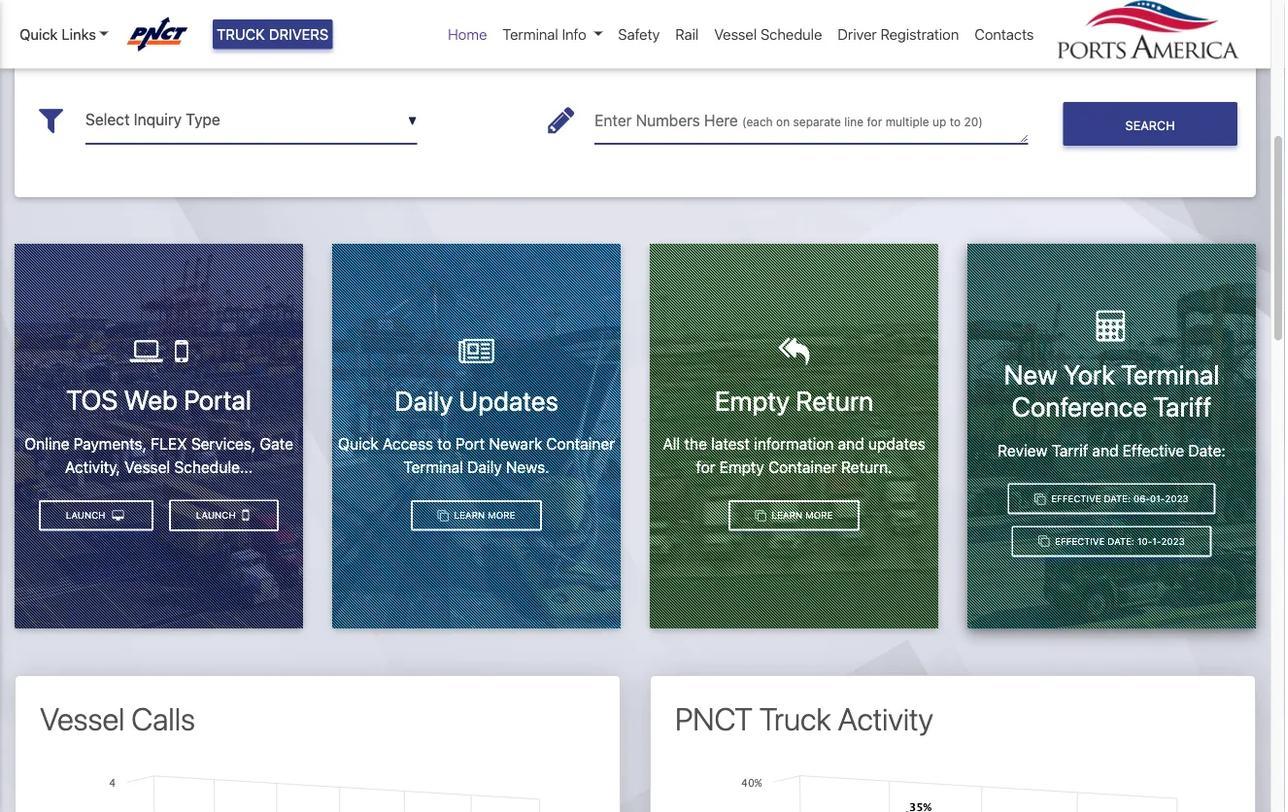 Task type: describe. For each thing, give the bounding box(es) containing it.
daily updates
[[395, 384, 559, 416]]

info
[[562, 26, 587, 43]]

safety link
[[611, 15, 668, 53]]

tariff
[[1153, 391, 1212, 423]]

effective date: 06-01-2023 link
[[1008, 484, 1216, 515]]

information
[[754, 435, 834, 453]]

latest
[[711, 435, 750, 453]]

desktop image
[[112, 510, 124, 521]]

quick lookup
[[557, 1, 714, 32]]

0 vertical spatial date:
[[1189, 441, 1226, 460]]

(each
[[742, 115, 773, 129]]

1-
[[1153, 536, 1162, 547]]

return.
[[841, 458, 892, 476]]

payments,
[[73, 434, 147, 453]]

launch for desktop 'icon'
[[66, 510, 108, 521]]

mobile image
[[242, 507, 249, 523]]

quick links
[[19, 26, 96, 43]]

effective date: 10-1-2023
[[1053, 536, 1185, 547]]

2023 for 01-
[[1165, 493, 1189, 504]]

effective for effective date: 06-01-2023
[[1052, 493, 1101, 504]]

0 vertical spatial terminal
[[503, 26, 558, 43]]

home
[[448, 26, 487, 43]]

schedule
[[761, 26, 822, 43]]

search
[[1126, 117, 1175, 132]]

registration
[[881, 26, 959, 43]]

links
[[62, 26, 96, 43]]

return
[[796, 384, 874, 416]]

container inside the quick access to port newark container terminal daily news.
[[546, 435, 615, 453]]

lookup
[[629, 1, 714, 32]]

rail link
[[668, 15, 707, 53]]

updates
[[869, 435, 926, 453]]

on
[[776, 115, 790, 129]]

rail
[[676, 26, 699, 43]]

0 horizontal spatial daily
[[395, 384, 453, 416]]

web
[[124, 384, 178, 416]]

learn more for updates
[[452, 510, 515, 521]]

contacts
[[975, 26, 1034, 43]]

learn more for return
[[769, 510, 833, 521]]

▼
[[408, 114, 417, 128]]

new york terminal conference tariff
[[1004, 358, 1220, 423]]

learn for updates
[[454, 510, 485, 521]]

news.
[[506, 458, 550, 476]]

vessel schedule link
[[707, 15, 830, 53]]

pnct truck activity
[[675, 701, 933, 738]]

quick for quick access to port newark container terminal daily news.
[[338, 435, 379, 453]]

vessel for schedule
[[714, 26, 757, 43]]

0 horizontal spatial truck
[[217, 26, 265, 43]]

quick links link
[[19, 23, 109, 45]]

pnct
[[675, 701, 753, 738]]

1 horizontal spatial and
[[1093, 441, 1119, 460]]

search button
[[1063, 102, 1238, 146]]

to inside enter numbers here (each on separate line for multiple up to 20)
[[950, 115, 961, 129]]

driver registration link
[[830, 15, 967, 53]]

driver registration
[[838, 26, 959, 43]]

clone image for new york terminal conference tariff
[[1035, 493, 1046, 504]]

enter
[[595, 111, 632, 130]]

online payments, flex services, gate activity, vessel schedule...
[[24, 434, 293, 476]]

contacts link
[[967, 15, 1042, 53]]

0 vertical spatial empty
[[715, 384, 790, 416]]

line
[[845, 115, 864, 129]]

access
[[383, 435, 433, 453]]

multiple
[[886, 115, 929, 129]]

quick access to port newark container terminal daily news.
[[338, 435, 615, 476]]

portal
[[184, 384, 252, 416]]

empty inside all the latest information and updates for empty container return.
[[720, 458, 765, 476]]

conference
[[1012, 391, 1147, 423]]

vessel inside online payments, flex services, gate activity, vessel schedule...
[[124, 458, 170, 476]]

terminal info
[[503, 26, 587, 43]]

effective date: 06-01-2023
[[1049, 493, 1189, 504]]

vessel calls
[[40, 701, 195, 738]]

learn more link for updates
[[411, 500, 542, 531]]

review
[[998, 441, 1048, 460]]

more for updates
[[488, 510, 515, 521]]

schedule...
[[174, 458, 253, 476]]

launch for mobile image
[[196, 509, 238, 521]]



Task type: locate. For each thing, give the bounding box(es) containing it.
2 vertical spatial date:
[[1108, 536, 1135, 547]]

empty return
[[715, 384, 874, 416]]

1 vertical spatial for
[[696, 458, 716, 476]]

1 vertical spatial truck
[[760, 701, 831, 738]]

0 vertical spatial truck
[[217, 26, 265, 43]]

truck drivers link
[[213, 19, 333, 49]]

clone image down all the latest information and updates for empty container return.
[[755, 510, 766, 521]]

york
[[1064, 358, 1115, 390]]

0 vertical spatial to
[[950, 115, 961, 129]]

1 horizontal spatial launch
[[196, 509, 238, 521]]

2 horizontal spatial quick
[[557, 1, 623, 32]]

to left port
[[437, 435, 452, 453]]

more for return
[[806, 510, 833, 521]]

clone image inside 'effective date: 06-01-2023' link
[[1035, 493, 1046, 504]]

truck right pnct in the bottom right of the page
[[760, 701, 831, 738]]

0 vertical spatial vessel
[[714, 26, 757, 43]]

clone image inside effective date: 10-1-2023 link
[[1039, 536, 1050, 547]]

0 horizontal spatial for
[[696, 458, 716, 476]]

1 horizontal spatial learn more
[[769, 510, 833, 521]]

vessel right rail link
[[714, 26, 757, 43]]

enter numbers here (each on separate line for multiple up to 20)
[[595, 111, 983, 130]]

1 horizontal spatial learn more link
[[729, 500, 860, 531]]

1 vertical spatial effective
[[1052, 493, 1101, 504]]

0 horizontal spatial more
[[488, 510, 515, 521]]

to
[[950, 115, 961, 129], [437, 435, 452, 453]]

quick for quick lookup
[[557, 1, 623, 32]]

launch link down schedule... at the left of the page
[[169, 500, 279, 531]]

container
[[546, 435, 615, 453], [769, 458, 837, 476]]

2 vertical spatial vessel
[[40, 701, 125, 738]]

1 horizontal spatial truck
[[760, 701, 831, 738]]

drivers
[[269, 26, 329, 43]]

clone image
[[1035, 493, 1046, 504], [755, 510, 766, 521], [1039, 536, 1050, 547]]

1 vertical spatial daily
[[467, 458, 502, 476]]

0 horizontal spatial learn more
[[452, 510, 515, 521]]

learn more right clone image
[[452, 510, 515, 521]]

learn more link down all the latest information and updates for empty container return.
[[729, 500, 860, 531]]

all
[[663, 435, 680, 453]]

1 horizontal spatial learn
[[772, 510, 803, 521]]

2 learn more from the left
[[769, 510, 833, 521]]

2023 right 06-
[[1165, 493, 1189, 504]]

2 horizontal spatial terminal
[[1121, 358, 1220, 390]]

effective up 01-
[[1123, 441, 1185, 460]]

online
[[24, 434, 69, 453]]

1 learn more link from the left
[[411, 500, 542, 531]]

1 learn from the left
[[454, 510, 485, 521]]

daily inside the quick access to port newark container terminal daily news.
[[467, 458, 502, 476]]

truck
[[217, 26, 265, 43], [760, 701, 831, 738]]

0 vertical spatial for
[[867, 115, 882, 129]]

date: down tariff
[[1189, 441, 1226, 460]]

more
[[488, 510, 515, 521], [806, 510, 833, 521]]

0 horizontal spatial launch
[[66, 510, 108, 521]]

date: left 06-
[[1104, 493, 1131, 504]]

date: for 1-
[[1108, 536, 1135, 547]]

clone image for empty return
[[755, 510, 766, 521]]

daily
[[395, 384, 453, 416], [467, 458, 502, 476]]

clone image down the review
[[1035, 493, 1046, 504]]

1 horizontal spatial launch link
[[169, 500, 279, 531]]

0 vertical spatial clone image
[[1035, 493, 1046, 504]]

the
[[684, 435, 707, 453]]

1 vertical spatial container
[[769, 458, 837, 476]]

review tarrif and effective date:
[[998, 441, 1226, 460]]

terminal
[[503, 26, 558, 43], [1121, 358, 1220, 390], [404, 458, 463, 476]]

1 horizontal spatial more
[[806, 510, 833, 521]]

learn right clone image
[[454, 510, 485, 521]]

port
[[456, 435, 485, 453]]

effective
[[1123, 441, 1185, 460], [1052, 493, 1101, 504], [1055, 536, 1105, 547]]

1 more from the left
[[488, 510, 515, 521]]

container down the information
[[769, 458, 837, 476]]

to inside the quick access to port newark container terminal daily news.
[[437, 435, 452, 453]]

date:
[[1189, 441, 1226, 460], [1104, 493, 1131, 504], [1108, 536, 1135, 547]]

clone image
[[438, 510, 449, 521]]

activity
[[838, 701, 933, 738]]

2 launch link from the left
[[39, 500, 153, 531]]

more down all the latest information and updates for empty container return.
[[806, 510, 833, 521]]

tos
[[66, 384, 118, 416]]

clone image left effective date: 10-1-2023
[[1039, 536, 1050, 547]]

0 horizontal spatial learn
[[454, 510, 485, 521]]

truck left drivers
[[217, 26, 265, 43]]

tos web portal
[[66, 384, 252, 416]]

effective date: 10-1-2023 link
[[1012, 526, 1212, 557]]

here
[[704, 111, 738, 130]]

quick inside quick links link
[[19, 26, 58, 43]]

0 horizontal spatial container
[[546, 435, 615, 453]]

0 horizontal spatial quick
[[19, 26, 58, 43]]

flex
[[151, 434, 187, 453]]

0 vertical spatial container
[[546, 435, 615, 453]]

learn more link down the quick access to port newark container terminal daily news. on the bottom left of page
[[411, 500, 542, 531]]

launch link
[[169, 500, 279, 531], [39, 500, 153, 531]]

terminal inside the quick access to port newark container terminal daily news.
[[404, 458, 463, 476]]

1 vertical spatial date:
[[1104, 493, 1131, 504]]

launch
[[196, 509, 238, 521], [66, 510, 108, 521]]

terminal inside new york terminal conference tariff
[[1121, 358, 1220, 390]]

separate
[[793, 115, 841, 129]]

1 vertical spatial 2023
[[1162, 536, 1185, 547]]

more down "news."
[[488, 510, 515, 521]]

1 learn more from the left
[[452, 510, 515, 521]]

1 launch link from the left
[[169, 500, 279, 531]]

daily up access
[[395, 384, 453, 416]]

vessel schedule
[[714, 26, 822, 43]]

1 horizontal spatial for
[[867, 115, 882, 129]]

quick
[[557, 1, 623, 32], [19, 26, 58, 43], [338, 435, 379, 453]]

gate
[[260, 434, 293, 453]]

vessel
[[714, 26, 757, 43], [124, 458, 170, 476], [40, 701, 125, 738]]

learn more down all the latest information and updates for empty container return.
[[769, 510, 833, 521]]

learn down all the latest information and updates for empty container return.
[[772, 510, 803, 521]]

0 vertical spatial daily
[[395, 384, 453, 416]]

and inside all the latest information and updates for empty container return.
[[838, 435, 864, 453]]

2 learn more link from the left
[[729, 500, 860, 531]]

1 vertical spatial terminal
[[1121, 358, 1220, 390]]

activity,
[[65, 458, 120, 476]]

terminal left info
[[503, 26, 558, 43]]

container up "news."
[[546, 435, 615, 453]]

for down the at the bottom right of page
[[696, 458, 716, 476]]

0 vertical spatial effective
[[1123, 441, 1185, 460]]

empty up latest
[[715, 384, 790, 416]]

0 vertical spatial 2023
[[1165, 493, 1189, 504]]

home link
[[440, 15, 495, 53]]

newark
[[489, 435, 542, 453]]

and
[[838, 435, 864, 453], [1093, 441, 1119, 460]]

1 horizontal spatial daily
[[467, 458, 502, 476]]

date: left 10-
[[1108, 536, 1135, 547]]

safety
[[618, 26, 660, 43]]

learn more
[[452, 510, 515, 521], [769, 510, 833, 521]]

for
[[867, 115, 882, 129], [696, 458, 716, 476]]

tarrif
[[1052, 441, 1089, 460]]

2023
[[1165, 493, 1189, 504], [1162, 536, 1185, 547]]

2023 for 1-
[[1162, 536, 1185, 547]]

terminal down access
[[404, 458, 463, 476]]

container inside all the latest information and updates for empty container return.
[[769, 458, 837, 476]]

None text field
[[86, 96, 417, 144], [595, 96, 1028, 144], [86, 96, 417, 144], [595, 96, 1028, 144]]

0 horizontal spatial launch link
[[39, 500, 153, 531]]

0 horizontal spatial to
[[437, 435, 452, 453]]

1 horizontal spatial terminal
[[503, 26, 558, 43]]

1 horizontal spatial to
[[950, 115, 961, 129]]

date: for 01-
[[1104, 493, 1131, 504]]

numbers
[[636, 111, 700, 130]]

1 vertical spatial vessel
[[124, 458, 170, 476]]

services,
[[191, 434, 256, 453]]

2 vertical spatial effective
[[1055, 536, 1105, 547]]

terminal info link
[[495, 15, 611, 53]]

for inside all the latest information and updates for empty container return.
[[696, 458, 716, 476]]

vessel for calls
[[40, 701, 125, 738]]

updates
[[459, 384, 559, 416]]

up
[[933, 115, 947, 129]]

effective down 'effective date: 06-01-2023' link
[[1055, 536, 1105, 547]]

2023 right 10-
[[1162, 536, 1185, 547]]

driver
[[838, 26, 877, 43]]

06-
[[1134, 493, 1150, 504]]

and right the tarrif
[[1093, 441, 1119, 460]]

vessel left calls
[[40, 701, 125, 738]]

2 vertical spatial clone image
[[1039, 536, 1050, 547]]

launch left mobile image
[[196, 509, 238, 521]]

truck drivers
[[217, 26, 329, 43]]

1 vertical spatial to
[[437, 435, 452, 453]]

learn
[[454, 510, 485, 521], [772, 510, 803, 521]]

2 launch from the left
[[66, 510, 108, 521]]

all the latest information and updates for empty container return.
[[663, 435, 926, 476]]

2 learn from the left
[[772, 510, 803, 521]]

for right 'line'
[[867, 115, 882, 129]]

10-
[[1138, 536, 1153, 547]]

launch left desktop 'icon'
[[66, 510, 108, 521]]

to right up
[[950, 115, 961, 129]]

1 vertical spatial empty
[[720, 458, 765, 476]]

0 horizontal spatial learn more link
[[411, 500, 542, 531]]

vessel down flex at the bottom of the page
[[124, 458, 170, 476]]

1 horizontal spatial quick
[[338, 435, 379, 453]]

quick inside the quick access to port newark container terminal daily news.
[[338, 435, 379, 453]]

1 vertical spatial clone image
[[755, 510, 766, 521]]

2 vertical spatial terminal
[[404, 458, 463, 476]]

and up return.
[[838, 435, 864, 453]]

launch link down the "activity,"
[[39, 500, 153, 531]]

learn for return
[[772, 510, 803, 521]]

daily down port
[[467, 458, 502, 476]]

20)
[[964, 115, 983, 129]]

new
[[1004, 358, 1058, 390]]

01-
[[1150, 493, 1165, 504]]

for inside enter numbers here (each on separate line for multiple up to 20)
[[867, 115, 882, 129]]

0 horizontal spatial terminal
[[404, 458, 463, 476]]

1 launch from the left
[[196, 509, 238, 521]]

2 more from the left
[[806, 510, 833, 521]]

1 horizontal spatial container
[[769, 458, 837, 476]]

0 horizontal spatial and
[[838, 435, 864, 453]]

terminal up tariff
[[1121, 358, 1220, 390]]

calls
[[131, 701, 195, 738]]

learn more link for return
[[729, 500, 860, 531]]

effective down the tarrif
[[1052, 493, 1101, 504]]

effective for effective date: 10-1-2023
[[1055, 536, 1105, 547]]

empty down latest
[[720, 458, 765, 476]]

quick for quick links
[[19, 26, 58, 43]]



Task type: vqa. For each thing, say whether or not it's contained in the screenshot.
second LAUNCH from the right
yes



